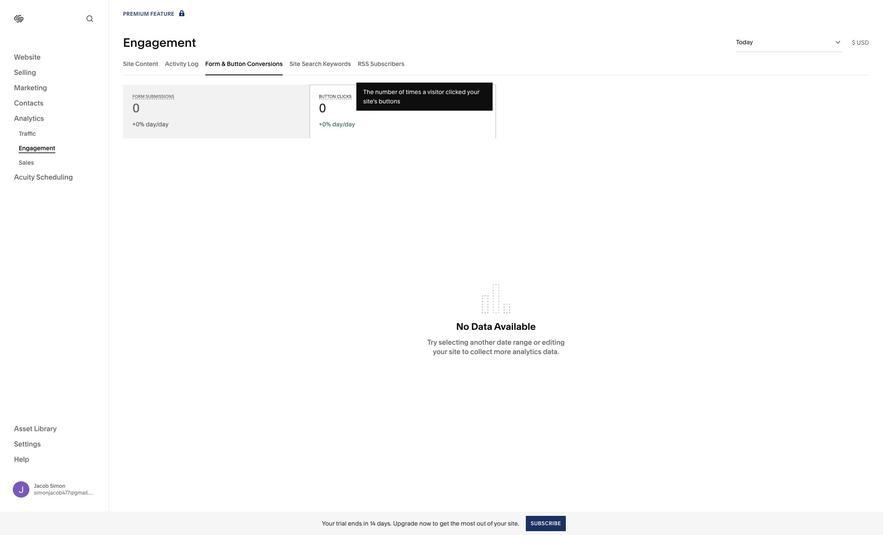 Task type: describe. For each thing, give the bounding box(es) containing it.
today
[[736, 38, 753, 46]]

another
[[470, 338, 495, 347]]

site for site content
[[123, 60, 134, 67]]

tab list containing site content
[[123, 52, 869, 75]]

analytics link
[[14, 114, 95, 124]]

day/day for button clicks 0 0% day/day
[[332, 121, 355, 128]]

your
[[322, 520, 335, 527]]

form & button conversions
[[205, 60, 283, 67]]

upgrade
[[393, 520, 418, 527]]

usd
[[857, 39, 869, 46]]

rss subscribers
[[358, 60, 405, 67]]

1 vertical spatial your
[[494, 520, 507, 527]]

clicks
[[337, 94, 352, 99]]

settings
[[14, 440, 41, 448]]

activity
[[165, 60, 186, 67]]

form submissions 0 0% day/day
[[132, 94, 174, 128]]

search
[[302, 60, 322, 67]]

jacob simon simonjacob477@gmail.com
[[34, 483, 100, 496]]

ends
[[348, 520, 362, 527]]

most
[[461, 520, 475, 527]]

asset library link
[[14, 424, 95, 434]]

sales
[[19, 159, 34, 167]]

traffic
[[19, 130, 36, 138]]

log
[[188, 60, 198, 67]]

jacob
[[34, 483, 49, 489]]

selling link
[[14, 68, 95, 78]]

site search keywords button
[[290, 52, 351, 75]]

settings link
[[14, 439, 95, 449]]

0 for button clicks 0 0% day/day
[[319, 101, 326, 115]]

your trial ends in 14 days. upgrade now to get the most out of your site.
[[322, 520, 519, 527]]

more
[[494, 348, 511, 356]]

site
[[449, 348, 461, 356]]

of
[[487, 520, 493, 527]]

out
[[477, 520, 486, 527]]

acuity scheduling
[[14, 173, 73, 181]]

try selecting another date range or editing your site to collect more analytics data.
[[427, 338, 565, 356]]

data
[[471, 321, 492, 333]]

$
[[852, 39, 855, 46]]

premium
[[123, 11, 149, 17]]

simonjacob477@gmail.com
[[34, 490, 100, 496]]

website
[[14, 53, 41, 61]]

conversions
[[247, 60, 283, 67]]

library
[[34, 424, 57, 433]]

simon
[[50, 483, 65, 489]]

to inside try selecting another date range or editing your site to collect more analytics data.
[[462, 348, 469, 356]]

asset
[[14, 424, 32, 433]]

try
[[427, 338, 437, 347]]

marketing
[[14, 83, 47, 92]]

content
[[135, 60, 158, 67]]

$ usd
[[852, 39, 869, 46]]

the
[[451, 520, 460, 527]]

help link
[[14, 455, 29, 464]]

in
[[363, 520, 368, 527]]

website link
[[14, 52, 95, 63]]

engagement inside "link"
[[19, 144, 55, 152]]

analytics
[[14, 114, 44, 123]]

button inside the button clicks 0 0% day/day
[[319, 94, 336, 99]]

premium feature button
[[123, 9, 186, 19]]

button clicks 0 0% day/day
[[319, 94, 355, 128]]

form & button conversions button
[[205, 52, 283, 75]]

site for site search keywords
[[290, 60, 300, 67]]

traffic link
[[19, 126, 99, 141]]

available
[[494, 321, 536, 333]]



Task type: locate. For each thing, give the bounding box(es) containing it.
form inside 'button'
[[205, 60, 220, 67]]

form
[[205, 60, 220, 67], [132, 94, 145, 99]]

trial
[[336, 520, 347, 527]]

your down try
[[433, 348, 447, 356]]

button right & at left top
[[227, 60, 246, 67]]

site search keywords
[[290, 60, 351, 67]]

get
[[440, 520, 449, 527]]

0% for button clicks 0 0% day/day
[[322, 121, 331, 128]]

site content
[[123, 60, 158, 67]]

0% inside form submissions 0 0% day/day
[[136, 121, 144, 128]]

activity log
[[165, 60, 198, 67]]

submissions
[[146, 94, 174, 99]]

0 horizontal spatial day/day
[[146, 121, 169, 128]]

button
[[227, 60, 246, 67], [319, 94, 336, 99]]

1 horizontal spatial engagement
[[123, 35, 196, 50]]

scheduling
[[36, 173, 73, 181]]

feature
[[150, 11, 174, 17]]

1 horizontal spatial form
[[205, 60, 220, 67]]

form left & at left top
[[205, 60, 220, 67]]

day/day inside the button clicks 0 0% day/day
[[332, 121, 355, 128]]

site
[[123, 60, 134, 67], [290, 60, 300, 67]]

contacts
[[14, 99, 43, 107]]

1 horizontal spatial site
[[290, 60, 300, 67]]

0 horizontal spatial to
[[433, 520, 438, 527]]

0 inside form submissions 0 0% day/day
[[132, 101, 140, 115]]

engagement link
[[19, 141, 99, 155]]

site.
[[508, 520, 519, 527]]

editing
[[542, 338, 565, 347]]

acuity scheduling link
[[14, 172, 95, 183]]

1 horizontal spatial to
[[462, 348, 469, 356]]

2 site from the left
[[290, 60, 300, 67]]

form for 0
[[132, 94, 145, 99]]

to left get
[[433, 520, 438, 527]]

engagement
[[123, 35, 196, 50], [19, 144, 55, 152]]

rss
[[358, 60, 369, 67]]

selecting
[[439, 338, 469, 347]]

acuity
[[14, 173, 35, 181]]

engagement down traffic
[[19, 144, 55, 152]]

0 horizontal spatial 0
[[132, 101, 140, 115]]

0 vertical spatial to
[[462, 348, 469, 356]]

date
[[497, 338, 512, 347]]

day/day for form submissions 0 0% day/day
[[146, 121, 169, 128]]

site content button
[[123, 52, 158, 75]]

1 horizontal spatial button
[[319, 94, 336, 99]]

1 horizontal spatial day/day
[[332, 121, 355, 128]]

your inside try selecting another date range or editing your site to collect more analytics data.
[[433, 348, 447, 356]]

button left clicks
[[319, 94, 336, 99]]

day/day
[[146, 121, 169, 128], [332, 121, 355, 128]]

contacts link
[[14, 98, 95, 109]]

no
[[456, 321, 469, 333]]

0 horizontal spatial form
[[132, 94, 145, 99]]

2 day/day from the left
[[332, 121, 355, 128]]

day/day down clicks
[[332, 121, 355, 128]]

day/day down submissions
[[146, 121, 169, 128]]

subscribe
[[531, 520, 561, 527]]

analytics
[[513, 348, 542, 356]]

or
[[534, 338, 540, 347]]

0 horizontal spatial 0%
[[136, 121, 144, 128]]

14
[[370, 520, 376, 527]]

2 0 from the left
[[319, 101, 326, 115]]

0 horizontal spatial site
[[123, 60, 134, 67]]

1 vertical spatial form
[[132, 94, 145, 99]]

now
[[419, 520, 431, 527]]

tab list
[[123, 52, 869, 75]]

1 vertical spatial to
[[433, 520, 438, 527]]

to
[[462, 348, 469, 356], [433, 520, 438, 527]]

keywords
[[323, 60, 351, 67]]

1 horizontal spatial your
[[494, 520, 507, 527]]

subscribe button
[[526, 516, 566, 531]]

rss subscribers button
[[358, 52, 405, 75]]

1 day/day from the left
[[146, 121, 169, 128]]

range
[[513, 338, 532, 347]]

1 horizontal spatial 0%
[[322, 121, 331, 128]]

0
[[132, 101, 140, 115], [319, 101, 326, 115]]

0 horizontal spatial your
[[433, 348, 447, 356]]

1 0 from the left
[[132, 101, 140, 115]]

0% inside the button clicks 0 0% day/day
[[322, 121, 331, 128]]

0 vertical spatial form
[[205, 60, 220, 67]]

button inside 'button'
[[227, 60, 246, 67]]

0 inside the button clicks 0 0% day/day
[[319, 101, 326, 115]]

form left submissions
[[132, 94, 145, 99]]

1 horizontal spatial 0
[[319, 101, 326, 115]]

site left content
[[123, 60, 134, 67]]

subscribers
[[370, 60, 405, 67]]

0 horizontal spatial engagement
[[19, 144, 55, 152]]

collect
[[470, 348, 492, 356]]

1 site from the left
[[123, 60, 134, 67]]

no data available
[[456, 321, 536, 333]]

0% for form submissions 0 0% day/day
[[136, 121, 144, 128]]

0%
[[136, 121, 144, 128], [322, 121, 331, 128]]

engagement up content
[[123, 35, 196, 50]]

marketing link
[[14, 83, 95, 93]]

today button
[[736, 33, 843, 52]]

0 vertical spatial button
[[227, 60, 246, 67]]

to right site
[[462, 348, 469, 356]]

your right of
[[494, 520, 507, 527]]

help
[[14, 455, 29, 464]]

1 vertical spatial button
[[319, 94, 336, 99]]

1 vertical spatial engagement
[[19, 144, 55, 152]]

form for button
[[205, 60, 220, 67]]

data.
[[543, 348, 559, 356]]

2 0% from the left
[[322, 121, 331, 128]]

sales link
[[19, 155, 99, 170]]

selling
[[14, 68, 36, 77]]

1 0% from the left
[[136, 121, 144, 128]]

asset library
[[14, 424, 57, 433]]

site left search
[[290, 60, 300, 67]]

0 vertical spatial your
[[433, 348, 447, 356]]

activity log button
[[165, 52, 198, 75]]

form inside form submissions 0 0% day/day
[[132, 94, 145, 99]]

day/day inside form submissions 0 0% day/day
[[146, 121, 169, 128]]

0 vertical spatial engagement
[[123, 35, 196, 50]]

premium feature
[[123, 11, 174, 17]]

0 horizontal spatial button
[[227, 60, 246, 67]]

&
[[222, 60, 225, 67]]

days.
[[377, 520, 392, 527]]

0 for form submissions 0 0% day/day
[[132, 101, 140, 115]]



Task type: vqa. For each thing, say whether or not it's contained in the screenshot.
the leftmost Button
yes



